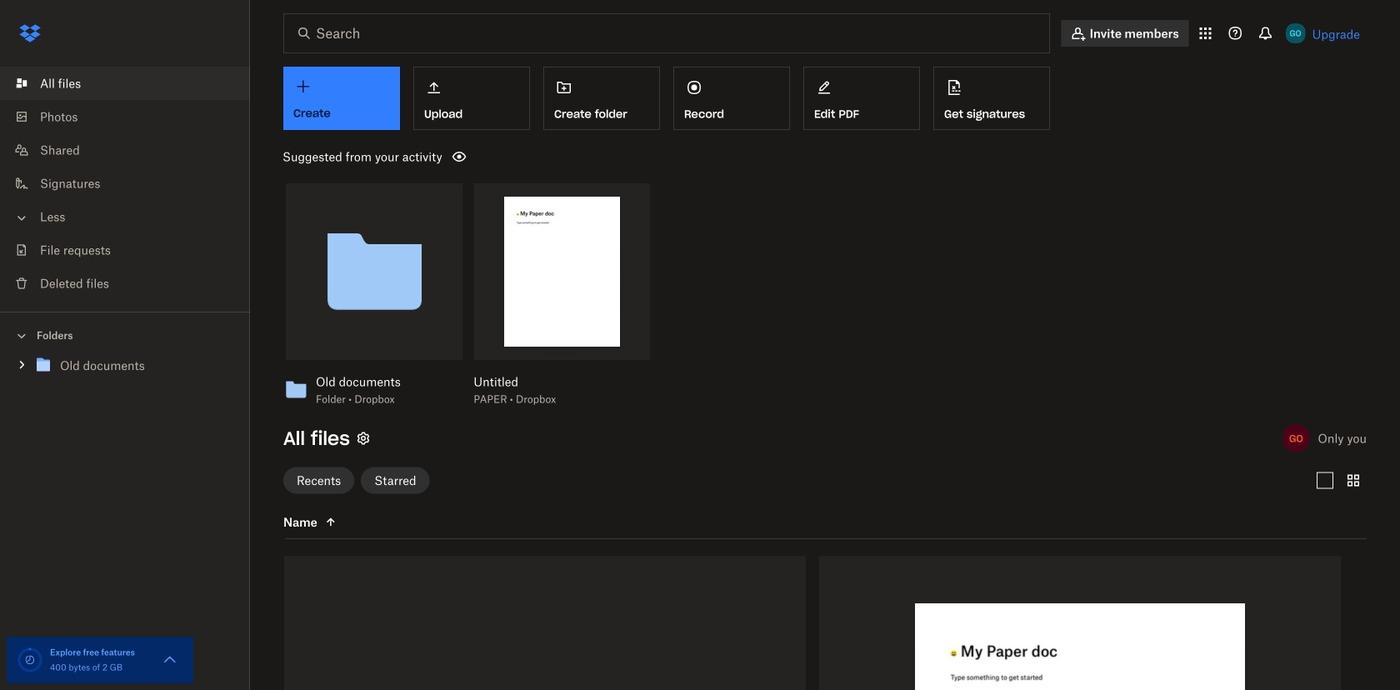 Task type: vqa. For each thing, say whether or not it's contained in the screenshot.
the rightmost on
no



Task type: locate. For each thing, give the bounding box(es) containing it.
less image
[[13, 210, 30, 226]]

file, _ my paper doc.paper row
[[820, 556, 1342, 690]]

folder, old documents row
[[284, 556, 806, 690]]

list
[[0, 57, 250, 312]]

Search in folder "Dropbox" text field
[[316, 23, 1016, 43]]

list item
[[0, 67, 250, 100]]



Task type: describe. For each thing, give the bounding box(es) containing it.
quota usage progress bar
[[17, 647, 43, 674]]

dropbox image
[[13, 17, 47, 50]]

folder settings image
[[353, 428, 373, 448]]

quota usage image
[[17, 647, 43, 674]]



